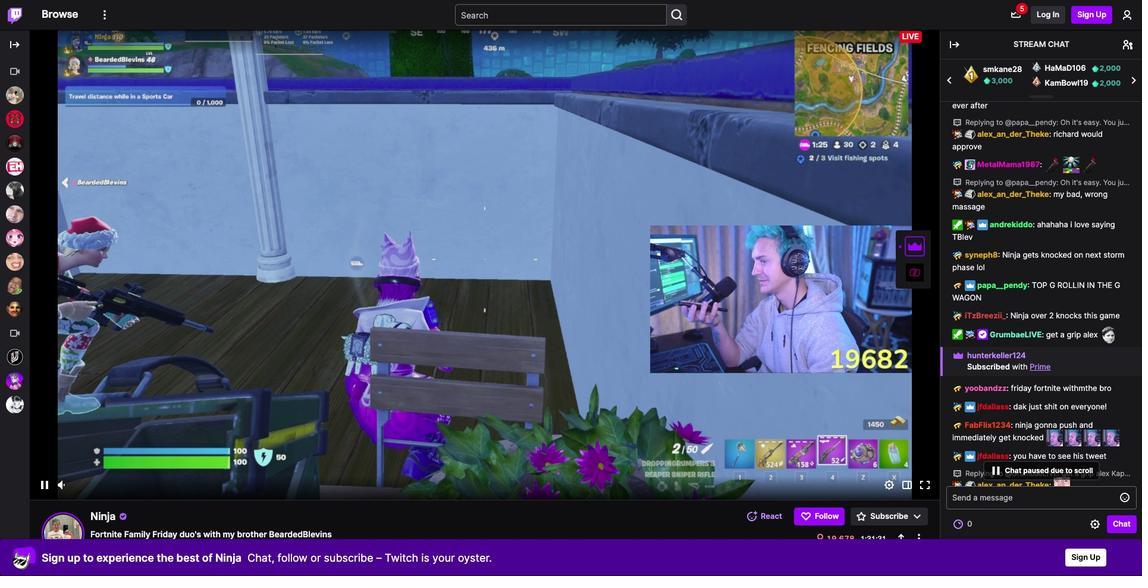 Task type: describe. For each thing, give the bounding box(es) containing it.
up for sign up button to the bottom
[[1091, 553, 1101, 562]]

3 alex_an_der_theke button from the top
[[978, 480, 1050, 490]]

2,000 for hamad106
[[1101, 64, 1122, 73]]

log in
[[1038, 10, 1060, 19]]

fabflix1234 button
[[966, 420, 1012, 430]]

sign up for sign up button to the top
[[1078, 10, 1107, 19]]

is
[[422, 552, 430, 564]]

3 alex_an_der_theke from the top
[[978, 480, 1050, 490]]

ninjayapping image
[[1085, 430, 1101, 447]]

nickeh30 image
[[6, 158, 24, 176]]

10-month subscriber (9-month badge) image
[[966, 329, 976, 340]]

metalmama1987
[[978, 160, 1041, 169]]

immediately
[[953, 433, 997, 443]]

shit
[[1045, 402, 1058, 411]]

19-month subscriber (1-year badge) image for replying to @papa__pendy: oh it's easy. you just ove
[[953, 189, 964, 200]]

alex_an_der_theke button for richard
[[978, 129, 1050, 139]]

chat for chat
[[1114, 519, 1132, 529]]

my bad, wrong massage
[[953, 189, 1108, 211]]

due
[[1051, 466, 1064, 475]]

kappa
[[1112, 469, 1134, 478]]

ahahaha i love saying tblev
[[953, 220, 1116, 242]]

1 horizontal spatial get
[[1047, 330, 1059, 339]]

fortnite family friday duo's with my brother beardedblevins
[[90, 529, 332, 539]]

subscribe
[[324, 552, 374, 564]]

fabflix1234
[[966, 420, 1012, 430]]

: down "over"
[[1043, 330, 1047, 339]]

get inside 'ninja gonna push and immediately get knocked'
[[999, 433, 1012, 443]]

: left you
[[1010, 451, 1012, 461]]

easy. for would
[[1085, 118, 1102, 127]]

family
[[124, 529, 150, 539]]

@grumbaelive:
[[1006, 469, 1061, 478]]

symfuhny image
[[6, 205, 24, 223]]

1 vertical spatial alex
[[1097, 469, 1110, 478]]

follow
[[816, 512, 840, 521]]

verified image
[[978, 329, 989, 340]]

unknownxarmy image
[[6, 348, 24, 366]]

cloakzy image
[[6, 253, 24, 271]]

2 ninjanotenoughmovement image from the left
[[1083, 157, 1099, 173]]

ops1x image
[[6, 396, 24, 414]]

17-month subscriber (1-year badge) image
[[966, 219, 976, 230]]

@papa__pendy: for my
[[1006, 178, 1059, 187]]

you for richard would approve
[[1104, 118, 1117, 127]]

alex_an_der_theke button for my
[[978, 189, 1050, 199]]

love for in
[[1102, 88, 1117, 98]]

1 2-month subscriber (2-month badge) image from the top
[[953, 311, 964, 322]]

ninja right of
[[216, 552, 242, 564]]

alex_an_der_theke for my
[[978, 189, 1050, 199]]

coolcat image
[[12, 546, 36, 570]]

cheer bronze medal image
[[1032, 76, 1043, 87]]

browse
[[42, 7, 78, 20]]

to inside button
[[1066, 466, 1073, 475]]

hunterkeller124 button
[[968, 351, 1027, 360]]

–
[[377, 552, 382, 564]]

: friday fortnite withmthe bro
[[1007, 383, 1112, 393]]

knocked inside 'ninja gonna push and immediately get knocked'
[[1014, 433, 1045, 443]]

chat,
[[248, 552, 275, 564]]

: up papa__pendy button
[[999, 250, 1003, 260]]

in
[[1094, 88, 1100, 98]]

1 vertical spatial my
[[223, 529, 235, 539]]

up for sign up button to the top
[[1097, 10, 1107, 19]]

game
[[1100, 311, 1121, 321]]

glhf pledge image
[[966, 480, 976, 491]]

1 vertical spatial on
[[1060, 402, 1070, 411]]

jokerdtv image
[[6, 301, 24, 318]]

in
[[1088, 281, 1096, 290]]

to left see
[[1049, 451, 1057, 461]]

ninja viewers also watch group
[[0, 321, 30, 417]]

19-month subscriber (1-year badge) image for replying to @grumbaelive: get a grip alex kappa
[[953, 480, 964, 491]]

camila image
[[6, 229, 24, 247]]

follow button
[[795, 508, 846, 526]]

love for i
[[1075, 220, 1090, 229]]

this
[[1085, 311, 1098, 321]]

glhf pledge image for my bad, wrong massage
[[966, 189, 976, 200]]

after
[[971, 101, 988, 110]]

top
[[1033, 281, 1048, 290]]

to left @grumbaelive:
[[997, 469, 1004, 478]]

knocked inside ninja gets knocked on next storm phase lol
[[1042, 250, 1073, 260]]

wagon
[[953, 293, 982, 303]]

richard would approve
[[953, 129, 1104, 151]]

2,000 for kambowl19
[[1101, 79, 1122, 88]]

ninjacrinja image
[[1054, 477, 1071, 494]]

verified partner image
[[119, 512, 128, 521]]

1 ninjanotenoughmovement image from the left
[[1045, 157, 1062, 173]]

ninja up the grumbaelive 'button'
[[1011, 311, 1030, 321]]

tweet
[[1087, 451, 1107, 461]]

grumbaelive button
[[991, 330, 1043, 339]]

ninja gets knocked on next storm phase lol
[[953, 250, 1125, 272]]

2 vertical spatial get
[[1063, 469, 1074, 478]]

stream chat
[[1014, 39, 1070, 49]]

jfdallass button for : you have to see his tweet
[[978, 451, 1010, 461]]

over
[[1032, 311, 1048, 321]]

replying to @grumbaelive: get a grip alex kappa
[[966, 469, 1134, 478]]

papa__pendy
[[978, 281, 1028, 290]]

0
[[968, 519, 973, 529]]

the
[[157, 552, 174, 564]]

0 horizontal spatial with
[[203, 529, 221, 539]]

lol
[[977, 263, 986, 272]]

ove for my bad, wrong massage
[[1133, 178, 1143, 187]]

his
[[1074, 451, 1084, 461]]

0 vertical spatial alex
[[1084, 330, 1099, 339]]

0 vertical spatial a
[[1061, 330, 1066, 339]]

my inside my bad, wrong massage
[[1054, 189, 1065, 199]]

prime gaming image right 17-month subscriber (1-year badge) icon
[[978, 219, 989, 230]]

3-month subscriber (3-month badge) image
[[953, 250, 964, 261]]

1 vertical spatial sign up button
[[1066, 549, 1107, 567]]

massage
[[953, 202, 986, 211]]

1 g from the left
[[1050, 281, 1056, 290]]

twitch
[[385, 552, 419, 564]]

the
[[1098, 281, 1113, 290]]

grumbaelive
[[991, 330, 1043, 339]]

stream
[[1014, 39, 1047, 49]]

i
[[1071, 220, 1073, 229]]

sign up to experience the best of ninja chat, follow or subscribe – twitch is your oyster.
[[42, 552, 492, 564]]

experience
[[96, 552, 154, 564]]

just for my bad, wrong massage
[[1119, 178, 1131, 187]]

andrekiddo
[[991, 220, 1034, 229]]

smkane28
[[984, 64, 1023, 74]]

get a grip alex
[[1047, 330, 1101, 339]]

subscribe
[[871, 512, 909, 521]]

kambowl19
[[1046, 78, 1089, 88]]

3,000
[[992, 76, 1013, 85]]

with inside hunterkeller124 subscribed with prime
[[1013, 362, 1028, 372]]

and
[[1080, 420, 1094, 430]]

2 1-month subscriber image from the top
[[953, 383, 964, 394]]

your
[[433, 552, 455, 564]]

in
[[1054, 10, 1060, 19]]

oh for my
[[1061, 178, 1071, 187]]

jfdallass for : you have to see his tweet
[[978, 451, 1010, 461]]

: dak just shit on everyone!
[[1010, 402, 1108, 411]]

1 1-month subscriber image from the top
[[953, 280, 964, 291]]

oh for richard
[[1061, 118, 1071, 127]]

syneph8 button
[[966, 250, 999, 260]]

everyone!
[[1072, 402, 1108, 411]]

just for richard would approve
[[1119, 118, 1131, 127]]

subscribe button
[[851, 508, 929, 526]]

prime gaming image for top g rollin in the g wagon
[[966, 280, 976, 291]]

withmthe
[[1064, 383, 1098, 393]]

moderator image for andrekiddo
[[953, 219, 964, 230]]

gets
[[1024, 250, 1040, 260]]

4-month subscriber (3-month badge) image
[[953, 160, 964, 170]]

bad,
[[1067, 189, 1083, 199]]

chat paused due to scroll button
[[985, 462, 1100, 480]]

browse link
[[42, 0, 78, 29]]

jfdallass button for : dak just shit on everyone!
[[978, 402, 1010, 411]]

fortnite
[[1035, 383, 1062, 393]]

0 button
[[947, 516, 979, 533]]

easy. for bad,
[[1085, 178, 1102, 187]]

: down my bad, wrong massage
[[1034, 220, 1038, 229]]

3 ninjayapping image from the left
[[1103, 430, 1120, 447]]

2
[[1050, 311, 1055, 321]]

replying for richard would approve
[[966, 118, 995, 127]]

@papa__pendy: for richard
[[1006, 118, 1059, 127]]

syneph8
[[966, 250, 999, 260]]

gonna
[[1035, 420, 1058, 430]]

prime
[[1031, 362, 1052, 372]]

ever
[[953, 101, 969, 110]]



Task type: locate. For each thing, give the bounding box(es) containing it.
2 g from the left
[[1115, 281, 1121, 290]]

3 replying from the top
[[966, 469, 995, 478]]

2 @papa__pendy: from the top
[[1006, 178, 1059, 187]]

sypherpk image
[[6, 110, 24, 128]]

hamad106
[[1046, 63, 1087, 73]]

1 vertical spatial love
[[1075, 220, 1090, 229]]

0 vertical spatial alex_an_der_theke
[[978, 129, 1050, 139]]

1 vertical spatial 2-month subscriber (2-month badge) image
[[953, 402, 964, 412]]

subscribed
[[968, 362, 1011, 372]]

@papa__pendy: up richard would approve at the right top
[[1006, 118, 1059, 127]]

2,000 right the kambowl19
[[1101, 79, 1122, 88]]

with left prime
[[1013, 362, 1028, 372]]

: down replying to @grumbaelive: get a grip alex kappa
[[1050, 480, 1054, 490]]

1-month subscriber image
[[953, 280, 964, 291], [953, 383, 964, 394]]

1 horizontal spatial chat
[[1049, 39, 1070, 49]]

: left bad,
[[1050, 189, 1054, 199]]

2 2-month subscriber (2-month badge) image from the top
[[953, 402, 964, 412]]

graycen image
[[6, 182, 24, 199]]

yoobandzz button
[[966, 383, 1007, 393]]

on
[[1075, 250, 1084, 260], [1060, 402, 1070, 411]]

ninja
[[1016, 420, 1033, 430]]

chat down you
[[1006, 466, 1022, 475]]

0 vertical spatial alex_an_der_theke button
[[978, 129, 1050, 139]]

get
[[1047, 330, 1059, 339], [999, 433, 1012, 443], [1063, 469, 1074, 478]]

hunterkeller124 subscribed with prime
[[968, 351, 1052, 372]]

1 vertical spatial jfdallass
[[978, 451, 1010, 461]]

jfdallass for : dak just shit on everyone!
[[978, 402, 1010, 411]]

1 vertical spatial oh
[[1061, 178, 1071, 187]]

just
[[1119, 118, 1131, 127], [1119, 178, 1131, 187], [1030, 402, 1043, 411]]

0 vertical spatial sign up
[[1078, 10, 1107, 19]]

tbleeevvvvv
[[1047, 88, 1091, 98]]

it's
[[1073, 118, 1083, 127], [1073, 178, 1083, 187]]

0 horizontal spatial chat
[[1006, 466, 1022, 475]]

1 horizontal spatial love
[[1102, 88, 1117, 98]]

knocks
[[1057, 311, 1083, 321]]

to right up
[[83, 552, 94, 564]]

0 vertical spatial jfdallass button
[[978, 402, 1010, 411]]

itzbreezii_
[[966, 311, 1007, 321]]

ahahaha
[[1038, 220, 1069, 229]]

0 vertical spatial chat
[[1049, 39, 1070, 49]]

1 vertical spatial replying to @papa__pendy: oh it's easy. you just ove
[[966, 178, 1143, 187]]

1 horizontal spatial ninjanotenoughmovement image
[[1083, 157, 1099, 173]]

yoobandzz
[[966, 383, 1007, 393]]

chat down kappa
[[1114, 519, 1132, 529]]

1 vertical spatial sign up
[[1072, 553, 1101, 562]]

Search Input search field
[[455, 4, 667, 26]]

1 vertical spatial replying
[[966, 178, 995, 187]]

see
[[1059, 451, 1072, 461]]

my
[[1054, 189, 1065, 199], [223, 529, 235, 539]]

2 you from the top
[[1104, 178, 1117, 187]]

2,000 right hamad106
[[1101, 64, 1122, 73]]

2 vertical spatial 2-month subscriber (2-month badge) image
[[953, 451, 964, 462]]

my left brother
[[223, 529, 235, 539]]

1 it's from the top
[[1073, 118, 1083, 127]]

0 vertical spatial 2-month subscriber (2-month badge) image
[[953, 311, 964, 322]]

2 vertical spatial replying
[[966, 469, 995, 478]]

0 vertical spatial easy.
[[1085, 118, 1102, 127]]

: left friday
[[1007, 383, 1010, 393]]

2 vertical spatial just
[[1030, 402, 1043, 411]]

sign up button
[[1072, 6, 1113, 24], [1066, 549, 1107, 567]]

0 horizontal spatial a
[[1061, 330, 1066, 339]]

replying to @papa__pendy: oh it's easy. you just ove up bad,
[[966, 178, 1143, 187]]

jfdallass down immediately
[[978, 451, 1010, 461]]

ninjayapping image down push
[[1066, 430, 1082, 447]]

recommended channels group
[[0, 60, 30, 321]]

it's up richard
[[1073, 118, 1083, 127]]

0 vertical spatial knocked
[[1042, 250, 1073, 260]]

1 horizontal spatial on
[[1075, 250, 1084, 260]]

ninjanotenoughmovement image left "ninjadance" icon
[[1045, 157, 1062, 173]]

love right i
[[1075, 220, 1090, 229]]

glhf pledge image up massage
[[966, 189, 976, 200]]

1 jfdallass from the top
[[978, 402, 1010, 411]]

1 vertical spatial it's
[[1073, 178, 1083, 187]]

prime gaming image down immediately
[[966, 451, 976, 462]]

1 jfdallass button from the top
[[978, 402, 1010, 411]]

my left bad,
[[1054, 189, 1065, 199]]

0 vertical spatial love
[[1102, 88, 1117, 98]]

prime gaming image for dak just shit on everyone!
[[966, 402, 976, 412]]

19-month subscriber (1-year badge) image
[[953, 129, 964, 140]]

storm
[[1104, 250, 1125, 260]]

fazesway image
[[6, 372, 24, 390]]

stream chat region
[[941, 30, 1143, 60]]

ove
[[1133, 118, 1143, 127], [1133, 178, 1143, 187]]

2 jfdallass button from the top
[[978, 451, 1010, 461]]

easy.
[[1085, 118, 1102, 127], [1085, 178, 1102, 187]]

1 vertical spatial a
[[1076, 469, 1080, 478]]

0 vertical spatial get
[[1047, 330, 1059, 339]]

alex_an_der_theke for richard
[[978, 129, 1050, 139]]

saying
[[1092, 220, 1116, 229]]

0 vertical spatial 2,000
[[1101, 64, 1122, 73]]

moderator image for grumbaelive
[[953, 329, 964, 340]]

0 vertical spatial with
[[1013, 362, 1028, 372]]

@papa__pendy:
[[1006, 118, 1059, 127], [1006, 178, 1059, 187]]

ninjanotenoughmovement image
[[1045, 157, 1062, 173], [1083, 157, 1099, 173]]

1-month subscriber image up wagon
[[953, 280, 964, 291]]

0 horizontal spatial my
[[223, 529, 235, 539]]

2-month subscriber (2-month badge) image up 1-month subscriber icon
[[953, 402, 964, 412]]

ninjayapping image down gonna
[[1047, 430, 1064, 447]]

easy. up the would
[[1085, 118, 1102, 127]]

jfdallass button
[[978, 402, 1010, 411], [978, 451, 1010, 461]]

a down : ninja over 2 knocks this game
[[1061, 330, 1066, 339]]

1 oh from the top
[[1061, 118, 1071, 127]]

love inside ahahaha i love saying tblev
[[1075, 220, 1090, 229]]

1 ninjayapping image from the left
[[1047, 430, 1064, 447]]

2 glhf pledge image from the top
[[966, 189, 976, 200]]

2 19-month subscriber (1-year badge) image from the top
[[953, 480, 964, 491]]

2 horizontal spatial ninjayapping image
[[1103, 430, 1120, 447]]

alex_an_der_theke button
[[978, 129, 1050, 139], [978, 189, 1050, 199], [978, 480, 1050, 490]]

1 vertical spatial alex_an_der_theke
[[978, 189, 1050, 199]]

ninja
[[1003, 250, 1021, 260], [1011, 311, 1030, 321], [90, 510, 116, 523], [216, 552, 242, 564]]

grip down knocks
[[1068, 330, 1082, 339]]

2-month subscriber (2-month badge) image down immediately
[[953, 451, 964, 462]]

oh
[[1061, 118, 1071, 127], [1061, 178, 1071, 187]]

: down ninja gets knocked on next storm phase lol
[[1028, 281, 1033, 290]]

1 vertical spatial moderator image
[[953, 329, 964, 340]]

moderator image left 17-month subscriber (1-year badge) icon
[[953, 219, 964, 230]]

prime gaming image
[[978, 219, 989, 230], [966, 280, 976, 291], [966, 402, 976, 412], [966, 451, 976, 462]]

2-month subscriber (2-month badge) image
[[953, 311, 964, 322], [953, 402, 964, 412], [953, 451, 964, 462]]

2 ove from the top
[[1133, 178, 1143, 187]]

alex_an_der_theke down metalmama1987 on the top right
[[978, 189, 1050, 199]]

on inside ninja gets knocked on next storm phase lol
[[1075, 250, 1084, 260]]

1 horizontal spatial with
[[1013, 362, 1028, 372]]

replying to @papa__pendy: oh it's easy. you just ove
[[966, 118, 1143, 127], [966, 178, 1143, 187]]

1 vertical spatial up
[[1091, 553, 1101, 562]]

0 vertical spatial on
[[1075, 250, 1084, 260]]

glhf pledge image for richard would approve
[[966, 129, 976, 140]]

fortnite
[[90, 529, 122, 539]]

: left the dak
[[1010, 402, 1012, 411]]

knocked down ninja
[[1014, 433, 1045, 443]]

2 ninjayapping image from the left
[[1066, 430, 1082, 447]]

sign up for sign up button to the bottom
[[1072, 553, 1101, 562]]

chat up hamad106
[[1049, 39, 1070, 49]]

: down tbleeevvvvv in love ever after
[[1050, 129, 1054, 139]]

bro
[[1100, 383, 1112, 393]]

: you have to see his tweet
[[1010, 451, 1107, 461]]

0 vertical spatial moderator image
[[953, 219, 964, 230]]

replying for my bad, wrong massage
[[966, 178, 995, 187]]

1 vertical spatial grip
[[1082, 469, 1095, 478]]

0 vertical spatial up
[[1097, 10, 1107, 19]]

ninja left gets
[[1003, 250, 1021, 260]]

1 vertical spatial knocked
[[1014, 433, 1045, 443]]

1 horizontal spatial a
[[1076, 469, 1080, 478]]

to down metalmama1987 button
[[997, 178, 1004, 187]]

ninja up fortnite
[[90, 510, 116, 523]]

1 vertical spatial alex_an_der_theke button
[[978, 189, 1050, 199]]

2 easy. from the top
[[1085, 178, 1102, 187]]

1 vertical spatial easy.
[[1085, 178, 1102, 187]]

2,000
[[1101, 64, 1122, 73], [1101, 79, 1122, 88]]

0 vertical spatial just
[[1119, 118, 1131, 127]]

moderator image left the "10-month subscriber (9-month badge)" "icon"
[[953, 329, 964, 340]]

2 oh from the top
[[1061, 178, 1071, 187]]

hunterkeller124
[[968, 351, 1027, 360]]

: down the dak
[[1012, 420, 1016, 430]]

2 alex_an_der_theke button from the top
[[978, 189, 1050, 199]]

: up "grumbaelive"
[[1007, 311, 1009, 321]]

to
[[997, 118, 1004, 127], [997, 178, 1004, 187], [1049, 451, 1057, 461], [1066, 466, 1073, 475], [997, 469, 1004, 478], [83, 552, 94, 564]]

wrong
[[1086, 189, 1108, 199]]

react
[[761, 512, 783, 521]]

replying down glitchcon 2020 icon
[[966, 178, 995, 187]]

Send a message text field
[[947, 486, 1138, 510]]

1 ove from the top
[[1133, 118, 1143, 127]]

replying to @papa__pendy: oh it's easy. you just ove up richard
[[966, 118, 1143, 127]]

2 vertical spatial alex_an_der_theke
[[978, 480, 1050, 490]]

you for my bad, wrong massage
[[1104, 178, 1117, 187]]

2 replying to @papa__pendy: oh it's easy. you just ove from the top
[[966, 178, 1143, 187]]

to right due
[[1066, 466, 1073, 475]]

1 vertical spatial get
[[999, 433, 1012, 443]]

alex_an_der_theke button down metalmama1987 on the top right
[[978, 189, 1050, 199]]

it's for bad,
[[1073, 178, 1083, 187]]

nmplol image
[[6, 277, 24, 295]]

friday
[[1012, 383, 1033, 393]]

3 2-month subscriber (2-month badge) image from the top
[[953, 451, 964, 462]]

knocked right gets
[[1042, 250, 1073, 260]]

cheer silver medal image
[[1032, 61, 1043, 72]]

ninja link
[[90, 510, 116, 523]]

2 alex_an_der_theke from the top
[[978, 189, 1050, 199]]

you
[[1014, 451, 1027, 461]]

cohhcarnage image
[[6, 134, 24, 152]]

it's up bad,
[[1073, 178, 1083, 187]]

ninjayapping image
[[1047, 430, 1064, 447], [1066, 430, 1082, 447], [1103, 430, 1120, 447]]

2-month subscriber (2-month badge) image for : you have to see his tweet
[[953, 451, 964, 462]]

replying
[[966, 118, 995, 127], [966, 178, 995, 187], [966, 469, 995, 478]]

alex down tweet
[[1097, 469, 1110, 478]]

grip down tweet
[[1082, 469, 1095, 478]]

0 vertical spatial oh
[[1061, 118, 1071, 127]]

2 vertical spatial chat
[[1114, 519, 1132, 529]]

prime gaming image for you have to see his tweet
[[966, 451, 976, 462]]

alex left kappa image
[[1084, 330, 1099, 339]]

up
[[67, 552, 81, 564]]

1-month subscriber image left yoobandzz
[[953, 383, 964, 394]]

2 horizontal spatial get
[[1063, 469, 1074, 478]]

chat for chat paused due to scroll
[[1006, 466, 1022, 475]]

chat inside region
[[1049, 39, 1070, 49]]

kappa image
[[1102, 327, 1117, 343]]

oh up bad,
[[1061, 178, 1071, 187]]

2 vertical spatial alex_an_der_theke button
[[978, 480, 1050, 490]]

1 vertical spatial 2,000
[[1101, 79, 1122, 88]]

0 horizontal spatial g
[[1050, 281, 1056, 290]]

prime gaming image up wagon
[[966, 280, 976, 291]]

replying to @papa__pendy: oh it's easy. you just ove for my
[[966, 178, 1143, 187]]

None range field
[[71, 480, 137, 490]]

oh up richard
[[1061, 118, 1071, 127]]

0 vertical spatial ove
[[1133, 118, 1143, 127]]

ove for richard would approve
[[1133, 118, 1143, 127]]

papa__pendy button
[[978, 281, 1028, 290]]

ninja image
[[44, 515, 82, 553]]

2-month subscriber (2-month badge) image down wagon
[[953, 311, 964, 322]]

jfdallass button down immediately
[[978, 451, 1010, 461]]

to up richard would approve at the right top
[[997, 118, 1004, 127]]

0 vertical spatial 1-month subscriber image
[[953, 280, 964, 291]]

easy. up wrong
[[1085, 178, 1102, 187]]

brother
[[237, 529, 267, 539]]

with
[[1013, 362, 1028, 372], [203, 529, 221, 539]]

0 vertical spatial @papa__pendy:
[[1006, 118, 1059, 127]]

jfdallass up fabflix1234
[[978, 402, 1010, 411]]

0 vertical spatial glhf pledge image
[[966, 129, 976, 140]]

rollin
[[1058, 281, 1086, 290]]

alex_an_der_theke up metalmama1987 button
[[978, 129, 1050, 139]]

get down the 2
[[1047, 330, 1059, 339]]

0 vertical spatial you
[[1104, 118, 1117, 127]]

best
[[177, 552, 200, 564]]

with right duo's
[[203, 529, 221, 539]]

replying down after
[[966, 118, 995, 127]]

ninja image
[[6, 86, 24, 104]]

0 horizontal spatial ninjanotenoughmovement image
[[1045, 157, 1062, 173]]

love inside tbleeevvvvv in love ever after
[[1102, 88, 1117, 98]]

chat inside "button"
[[1114, 519, 1132, 529]]

1 vertical spatial 19-month subscriber (1-year badge) image
[[953, 480, 964, 491]]

1 replying to @papa__pendy: oh it's easy. you just ove from the top
[[966, 118, 1143, 127]]

19-month subscriber (1-year badge) image left glhf pledge image
[[953, 480, 964, 491]]

ninjadance image
[[1064, 157, 1081, 173]]

follow
[[278, 552, 308, 564]]

prime gaming image down yoobandzz button
[[966, 402, 976, 412]]

1 @papa__pendy: from the top
[[1006, 118, 1059, 127]]

1 horizontal spatial my
[[1054, 189, 1065, 199]]

1 2,000 from the top
[[1101, 64, 1122, 73]]

log in button
[[1032, 6, 1066, 24]]

2 jfdallass from the top
[[978, 451, 1010, 461]]

1 vertical spatial you
[[1104, 178, 1117, 187]]

richard
[[1054, 129, 1080, 139]]

alex_an_der_theke button down @grumbaelive:
[[978, 480, 1050, 490]]

get left scroll
[[1063, 469, 1074, 478]]

1 vertical spatial just
[[1119, 178, 1131, 187]]

1 moderator image from the top
[[953, 219, 964, 230]]

0 vertical spatial it's
[[1073, 118, 1083, 127]]

g right the
[[1115, 281, 1121, 290]]

ninjanotenoughmovement image right "ninjadance" icon
[[1083, 157, 1099, 173]]

0 vertical spatial replying
[[966, 118, 995, 127]]

jfdallass
[[978, 402, 1010, 411], [978, 451, 1010, 461]]

1-month subscriber image
[[953, 420, 964, 431]]

replying to @papa__pendy: oh it's easy. you just ove for richard
[[966, 118, 1143, 127]]

alex_an_der_theke down @grumbaelive:
[[978, 480, 1050, 490]]

expand top cheerers leaderboard element
[[959, 60, 1126, 92]]

1 vertical spatial with
[[203, 529, 221, 539]]

replying up glhf pledge image
[[966, 469, 995, 478]]

1 easy. from the top
[[1085, 118, 1102, 127]]

friday
[[153, 529, 178, 539]]

chat inside button
[[1006, 466, 1022, 475]]

0 vertical spatial my
[[1054, 189, 1065, 199]]

a down his
[[1076, 469, 1080, 478]]

on right shit
[[1060, 402, 1070, 411]]

2 horizontal spatial chat
[[1114, 519, 1132, 529]]

1 horizontal spatial g
[[1115, 281, 1121, 290]]

19-month subscriber (1-year badge) image
[[953, 189, 964, 200], [953, 480, 964, 491]]

time spent live streaming element
[[861, 534, 887, 543]]

0 vertical spatial replying to @papa__pendy: oh it's easy. you just ove
[[966, 118, 1143, 127]]

0 vertical spatial grip
[[1068, 330, 1082, 339]]

have
[[1030, 451, 1047, 461]]

on left next
[[1075, 250, 1084, 260]]

0 vertical spatial sign up button
[[1072, 6, 1113, 24]]

log
[[1038, 10, 1052, 19]]

1 you from the top
[[1104, 118, 1117, 127]]

0 horizontal spatial ninjayapping image
[[1047, 430, 1064, 447]]

: down richard would approve at the right top
[[1041, 160, 1045, 169]]

ninja inside ninja gets knocked on next storm phase lol
[[1003, 250, 1021, 260]]

1 horizontal spatial ninjayapping image
[[1066, 430, 1082, 447]]

1 vertical spatial @papa__pendy:
[[1006, 178, 1059, 187]]

glhf pledge image
[[966, 129, 976, 140], [966, 189, 976, 200]]

moderator image
[[953, 219, 964, 230], [953, 329, 964, 340]]

2 2,000 from the top
[[1101, 79, 1122, 88]]

1 glhf pledge image from the top
[[966, 129, 976, 140]]

g right 'top'
[[1050, 281, 1056, 290]]

glitchcon 2020 image
[[966, 160, 976, 170]]

would
[[1082, 129, 1104, 139]]

tblev
[[953, 232, 974, 242]]

1 alex_an_der_theke from the top
[[978, 129, 1050, 139]]

love right in
[[1102, 88, 1117, 98]]

0 horizontal spatial get
[[999, 433, 1012, 443]]

2-month subscriber (2-month badge) image for : dak just shit on everyone!
[[953, 402, 964, 412]]

ninjayapping image right ninjayapping icon
[[1103, 430, 1120, 447]]

get down the fabflix1234 button
[[999, 433, 1012, 443]]

1 replying from the top
[[966, 118, 995, 127]]

paused
[[1024, 466, 1050, 475]]

alex_an_der_theke button up metalmama1987 button
[[978, 129, 1050, 139]]

1 vertical spatial 1-month subscriber image
[[953, 383, 964, 394]]

tbleeevvvvv in love ever after
[[953, 88, 1117, 110]]

g
[[1050, 281, 1056, 290], [1115, 281, 1121, 290]]

0 horizontal spatial on
[[1060, 402, 1070, 411]]

1 alex_an_der_theke button from the top
[[978, 129, 1050, 139]]

it's for would
[[1073, 118, 1083, 127]]

1 vertical spatial jfdallass button
[[978, 451, 1010, 461]]

cheer gold medal image
[[963, 65, 981, 83]]

push
[[1060, 420, 1078, 430]]

glhf pledge image right 19-month subscriber (1-year badge) icon
[[966, 129, 976, 140]]

2 moderator image from the top
[[953, 329, 964, 340]]

0 vertical spatial 19-month subscriber (1-year badge) image
[[953, 189, 964, 200]]

scroll
[[1075, 466, 1094, 475]]

oyster.
[[458, 552, 492, 564]]

approve
[[953, 142, 983, 151]]

2 replying from the top
[[966, 178, 995, 187]]

1 vertical spatial ove
[[1133, 178, 1143, 187]]

1:31:30
[[861, 534, 887, 543]]

1 vertical spatial chat
[[1006, 466, 1022, 475]]

chat button
[[1108, 516, 1138, 533]]

2 it's from the top
[[1073, 178, 1083, 187]]

@papa__pendy: up my bad, wrong massage
[[1006, 178, 1059, 187]]

1 vertical spatial glhf pledge image
[[966, 189, 976, 200]]

19-month subscriber (1-year badge) image up massage
[[953, 189, 964, 200]]

up
[[1097, 10, 1107, 19], [1091, 553, 1101, 562]]

jfdallass button up fabflix1234
[[978, 402, 1010, 411]]

1 19-month subscriber (1-year badge) image from the top
[[953, 189, 964, 200]]

0 horizontal spatial love
[[1075, 220, 1090, 229]]

0 vertical spatial jfdallass
[[978, 402, 1010, 411]]

itzbreezii_ button
[[966, 311, 1007, 321]]

prime link
[[1031, 362, 1052, 372]]



Task type: vqa. For each thing, say whether or not it's contained in the screenshot.
Nickeh30 icon
yes



